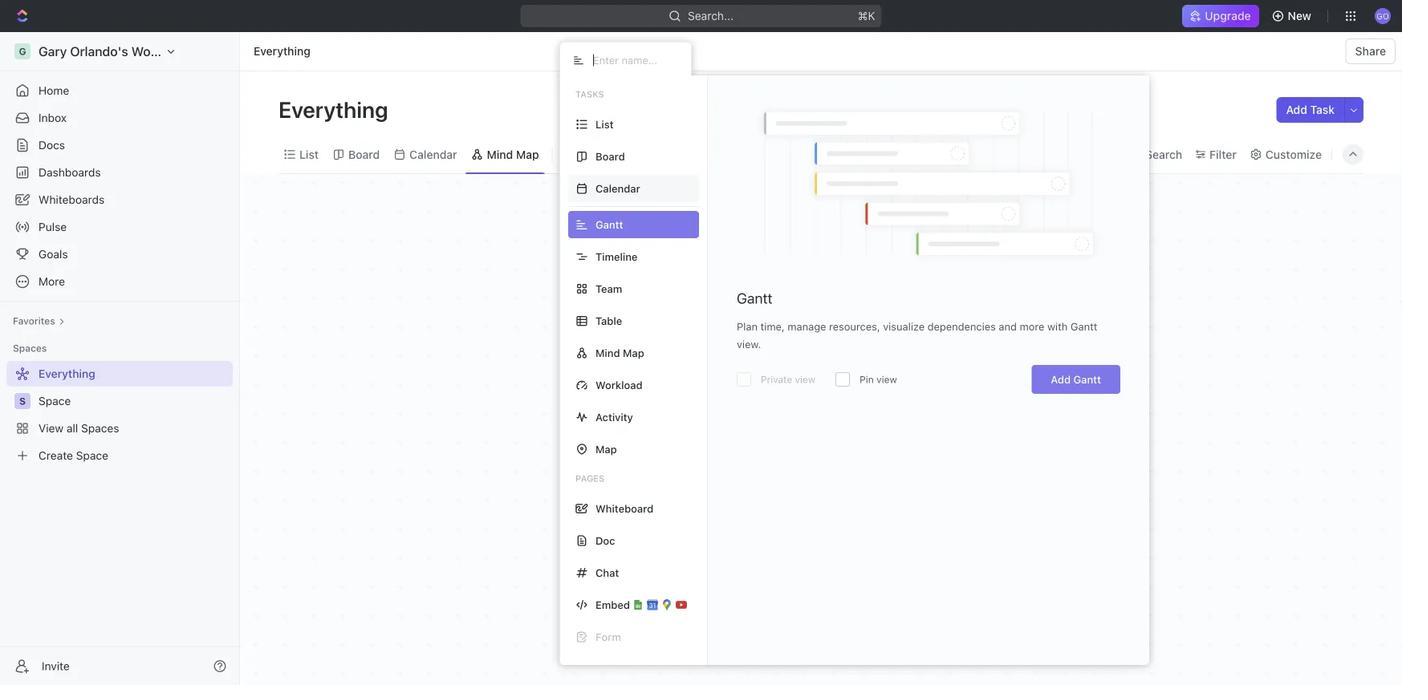 Task type: describe. For each thing, give the bounding box(es) containing it.
spaces
[[13, 343, 47, 354]]

tree inside sidebar navigation
[[6, 361, 233, 469]]

0 vertical spatial gantt
[[737, 290, 773, 307]]

pin view
[[860, 374, 897, 385]]

0 vertical spatial mind
[[487, 148, 513, 161]]

docs
[[39, 138, 65, 152]]

plan
[[737, 321, 758, 333]]

2 vertical spatial gantt
[[1074, 374, 1101, 386]]

pulse link
[[6, 214, 233, 240]]

customize
[[1266, 148, 1322, 161]]

time,
[[761, 321, 785, 333]]

whiteboard
[[596, 503, 654, 515]]

tasks
[[576, 89, 604, 100]]

inbox link
[[6, 105, 233, 131]]

1 horizontal spatial board
[[596, 151, 625, 163]]

dashboards
[[39, 166, 101, 179]]

1 vertical spatial everything
[[279, 96, 393, 122]]

1 vertical spatial map
[[623, 347, 644, 359]]

new
[[1288, 9, 1312, 22]]

share button
[[1346, 39, 1396, 64]]

resources,
[[829, 321, 880, 333]]

1 vertical spatial mind
[[596, 347, 620, 359]]

Enter name... field
[[592, 53, 678, 67]]

home link
[[6, 78, 233, 104]]

goals
[[39, 248, 68, 261]]

chat
[[596, 567, 619, 579]]

list link
[[296, 143, 319, 166]]

calendar inside "link"
[[410, 148, 457, 161]]

0 vertical spatial map
[[516, 148, 539, 161]]

table
[[596, 315, 622, 327]]

workload
[[596, 379, 643, 391]]

0 horizontal spatial list
[[299, 148, 319, 161]]

mind map link
[[484, 143, 539, 166]]

embed
[[596, 599, 630, 611]]

timeline
[[596, 251, 638, 263]]

add gantt
[[1051, 374, 1101, 386]]

search...
[[688, 9, 734, 22]]

inbox
[[39, 111, 67, 124]]

visualize
[[883, 321, 925, 333]]

view.
[[737, 338, 761, 350]]

upgrade link
[[1183, 5, 1259, 27]]

2 vertical spatial map
[[596, 444, 617, 456]]

invite
[[42, 660, 70, 673]]

customize button
[[1245, 143, 1327, 166]]



Task type: vqa. For each thing, say whether or not it's contained in the screenshot.
the view associated with Private view
yes



Task type: locate. For each thing, give the bounding box(es) containing it.
gantt
[[737, 290, 773, 307], [1071, 321, 1098, 333], [1074, 374, 1101, 386]]

0 horizontal spatial mind map
[[487, 148, 539, 161]]

map down activity on the left of page
[[596, 444, 617, 456]]

mind down table
[[596, 347, 620, 359]]

list
[[596, 118, 614, 130], [299, 148, 319, 161]]

add task button
[[1277, 97, 1345, 123]]

mind
[[487, 148, 513, 161], [596, 347, 620, 359]]

dependencies
[[928, 321, 996, 333]]

dashboards link
[[6, 160, 233, 185]]

more
[[1020, 321, 1045, 333]]

add left task
[[1286, 103, 1308, 116]]

calendar
[[410, 148, 457, 161], [596, 183, 640, 195]]

view right private
[[795, 374, 816, 385]]

and
[[999, 321, 1017, 333]]

calendar link
[[406, 143, 457, 166]]

list left board link
[[299, 148, 319, 161]]

tree
[[6, 361, 233, 469]]

0 horizontal spatial board
[[348, 148, 380, 161]]

goals link
[[6, 242, 233, 267]]

add down with
[[1051, 374, 1071, 386]]

with
[[1048, 321, 1068, 333]]

1 horizontal spatial map
[[596, 444, 617, 456]]

home
[[39, 84, 69, 97]]

manage
[[788, 321, 826, 333]]

mind map up the workload
[[596, 347, 644, 359]]

view right pin
[[877, 374, 897, 385]]

1 view from the left
[[795, 374, 816, 385]]

0 vertical spatial list
[[596, 118, 614, 130]]

⌘k
[[858, 9, 875, 22]]

search button
[[1125, 143, 1187, 166]]

favorites
[[13, 315, 55, 327]]

0 horizontal spatial add
[[1051, 374, 1071, 386]]

team
[[596, 283, 622, 295]]

0 vertical spatial everything
[[254, 45, 311, 58]]

view button
[[559, 143, 611, 166]]

0 horizontal spatial mind
[[487, 148, 513, 161]]

board link
[[345, 143, 380, 166]]

add task
[[1286, 103, 1335, 116]]

doc
[[596, 535, 615, 547]]

add
[[1286, 103, 1308, 116], [1051, 374, 1071, 386]]

gantt inside plan time, manage resources, visualize dependencies and more with gantt view.
[[1071, 321, 1098, 333]]

add for add task
[[1286, 103, 1308, 116]]

1 vertical spatial gantt
[[1071, 321, 1098, 333]]

whiteboards
[[39, 193, 105, 206]]

search
[[1146, 148, 1183, 161]]

everything
[[254, 45, 311, 58], [279, 96, 393, 122]]

0 vertical spatial calendar
[[410, 148, 457, 161]]

view for private view
[[795, 374, 816, 385]]

0 horizontal spatial map
[[516, 148, 539, 161]]

1 horizontal spatial mind
[[596, 347, 620, 359]]

0 vertical spatial mind map
[[487, 148, 539, 161]]

share
[[1356, 45, 1386, 58]]

docs link
[[6, 132, 233, 158]]

form
[[596, 631, 621, 643]]

view
[[580, 148, 606, 161]]

add inside button
[[1286, 103, 1308, 116]]

whiteboards link
[[6, 187, 233, 213]]

plan time, manage resources, visualize dependencies and more with gantt view.
[[737, 321, 1098, 350]]

new button
[[1266, 3, 1321, 29]]

2 horizontal spatial map
[[623, 347, 644, 359]]

0 horizontal spatial view
[[795, 374, 816, 385]]

1 horizontal spatial list
[[596, 118, 614, 130]]

2 view from the left
[[877, 374, 897, 385]]

view
[[795, 374, 816, 385], [877, 374, 897, 385]]

1 vertical spatial mind map
[[596, 347, 644, 359]]

calendar right board link
[[410, 148, 457, 161]]

1 vertical spatial calendar
[[596, 183, 640, 195]]

mind map
[[487, 148, 539, 161], [596, 347, 644, 359]]

1 vertical spatial add
[[1051, 374, 1071, 386]]

1 horizontal spatial mind map
[[596, 347, 644, 359]]

map left view dropdown button
[[516, 148, 539, 161]]

list up view
[[596, 118, 614, 130]]

1 vertical spatial list
[[299, 148, 319, 161]]

map up the workload
[[623, 347, 644, 359]]

map
[[516, 148, 539, 161], [623, 347, 644, 359], [596, 444, 617, 456]]

everything link
[[250, 42, 315, 61]]

private
[[761, 374, 792, 385]]

calendar down view
[[596, 183, 640, 195]]

add for add gantt
[[1051, 374, 1071, 386]]

board
[[348, 148, 380, 161], [596, 151, 625, 163]]

upgrade
[[1205, 9, 1251, 22]]

1 horizontal spatial calendar
[[596, 183, 640, 195]]

favorites button
[[6, 311, 71, 331]]

pin
[[860, 374, 874, 385]]

activity
[[596, 411, 633, 423]]

board right list link
[[348, 148, 380, 161]]

1 horizontal spatial view
[[877, 374, 897, 385]]

1 horizontal spatial add
[[1286, 103, 1308, 116]]

pulse
[[39, 220, 67, 234]]

mind map left view dropdown button
[[487, 148, 539, 161]]

board down tasks on the left top
[[596, 151, 625, 163]]

view for pin view
[[877, 374, 897, 385]]

task
[[1311, 103, 1335, 116]]

view button
[[559, 136, 611, 173]]

0 horizontal spatial calendar
[[410, 148, 457, 161]]

pages
[[576, 474, 605, 484]]

0 vertical spatial add
[[1286, 103, 1308, 116]]

private view
[[761, 374, 816, 385]]

sidebar navigation
[[0, 32, 240, 686]]

mind right calendar "link"
[[487, 148, 513, 161]]



